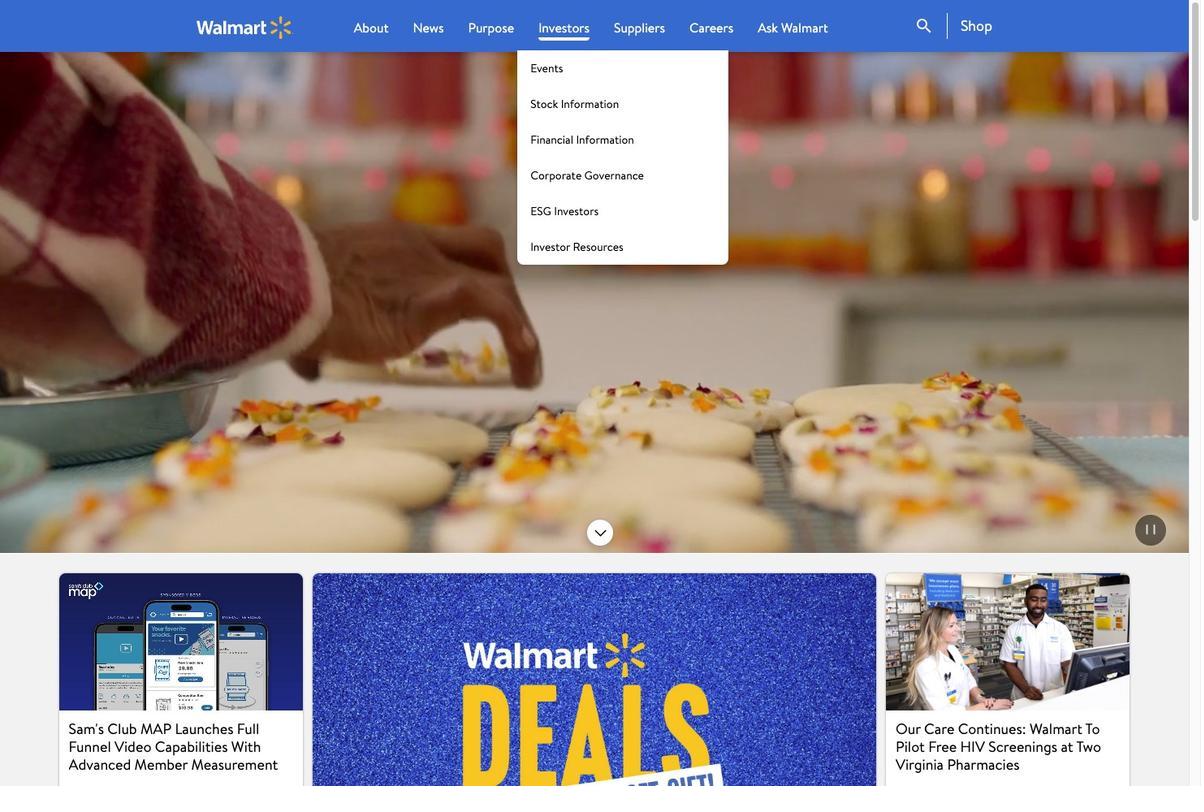 Task type: describe. For each thing, give the bounding box(es) containing it.
search
[[915, 16, 934, 36]]

careers
[[690, 19, 734, 37]]

pharmacies
[[947, 755, 1020, 775]]

free
[[929, 737, 957, 757]]

stock information link
[[518, 86, 729, 122]]

our care continues: walmart to pilot free hiv screenings at two virginia pharmacies
[[896, 719, 1101, 775]]

information for stock information
[[561, 96, 619, 112]]

ask
[[758, 19, 778, 37]]

sam's club map launches full funnel video capabilities with advanced member measurement link
[[59, 574, 303, 786]]

1 vertical spatial investors
[[554, 203, 599, 219]]

launches
[[175, 719, 234, 739]]

screenings
[[989, 737, 1058, 757]]

map
[[141, 719, 172, 739]]

our
[[896, 719, 921, 739]]

investor resources
[[531, 239, 624, 255]]

esg investors link
[[518, 193, 729, 229]]

member
[[135, 755, 188, 775]]

news button
[[413, 18, 444, 37]]

purpose
[[468, 19, 514, 37]]

stock
[[531, 96, 558, 112]]

full
[[237, 719, 259, 739]]

suppliers button
[[614, 18, 665, 37]]

home image
[[197, 16, 293, 39]]

about
[[354, 19, 389, 37]]

corporate
[[531, 167, 582, 184]]

advanced
[[69, 755, 131, 775]]

with
[[231, 737, 261, 757]]

esg investors
[[531, 203, 599, 219]]

at
[[1061, 737, 1074, 757]]

corporate governance
[[531, 167, 644, 184]]

our care continues: walmart to pilot free hiv screenings at two virginia pharmacies link
[[886, 574, 1130, 786]]

video
[[115, 737, 151, 757]]

walmart inside our care continues: walmart to pilot free hiv screenings at two virginia pharmacies
[[1030, 719, 1083, 739]]

measurement
[[191, 755, 278, 775]]

investors button
[[539, 18, 590, 41]]

care
[[924, 719, 955, 739]]



Task type: locate. For each thing, give the bounding box(es) containing it.
governance
[[585, 167, 644, 184]]

esg
[[531, 203, 551, 219]]

walmart
[[781, 19, 828, 37], [1030, 719, 1083, 739]]

ask walmart link
[[758, 18, 828, 37]]

information for financial information
[[576, 132, 634, 148]]

virginia
[[896, 755, 944, 775]]

resources
[[573, 239, 624, 255]]

0 vertical spatial walmart
[[781, 19, 828, 37]]

investor
[[531, 239, 570, 255]]

information up governance
[[576, 132, 634, 148]]

investors up events
[[539, 19, 590, 37]]

investors right esg on the top
[[554, 203, 599, 219]]

corporate governance link
[[518, 158, 729, 193]]

0 vertical spatial information
[[561, 96, 619, 112]]

purpose button
[[468, 18, 514, 37]]

continues:
[[958, 719, 1026, 739]]

shop link
[[947, 13, 993, 39]]

hiv
[[961, 737, 985, 757]]

1 vertical spatial walmart
[[1030, 719, 1083, 739]]

walmart right ask
[[781, 19, 828, 37]]

0 vertical spatial investors
[[539, 19, 590, 37]]

funnel
[[69, 737, 111, 757]]

shop
[[961, 15, 993, 36]]

news
[[413, 19, 444, 37]]

walmart left to
[[1030, 719, 1083, 739]]

to
[[1086, 719, 1100, 739]]

events link
[[518, 50, 729, 86]]

financial information
[[531, 132, 634, 148]]

financial
[[531, 132, 574, 148]]

information inside 'link'
[[576, 132, 634, 148]]

events
[[531, 60, 563, 76]]

don't claus a scene, get last-minute gifts at walmart image
[[313, 574, 876, 786]]

club
[[107, 719, 137, 739]]

1 vertical spatial information
[[576, 132, 634, 148]]

sam's club map launches full funnel video capabilities with advanced member measurement
[[69, 719, 278, 775]]

about button
[[354, 18, 389, 37]]

investors
[[539, 19, 590, 37], [554, 203, 599, 219]]

careers link
[[690, 18, 734, 37]]

information up the financial information
[[561, 96, 619, 112]]

pilot
[[896, 737, 925, 757]]

capabilities
[[155, 737, 228, 757]]

stock information
[[531, 96, 619, 112]]

two
[[1077, 737, 1101, 757]]

1 horizontal spatial walmart
[[1030, 719, 1083, 739]]

suppliers
[[614, 19, 665, 37]]

ask walmart
[[758, 19, 828, 37]]

investor resources link
[[518, 229, 729, 265]]

financial information link
[[518, 122, 729, 158]]

0 horizontal spatial walmart
[[781, 19, 828, 37]]

sam's
[[69, 719, 104, 739]]

information
[[561, 96, 619, 112], [576, 132, 634, 148]]



Task type: vqa. For each thing, say whether or not it's contained in the screenshot.
MAP
yes



